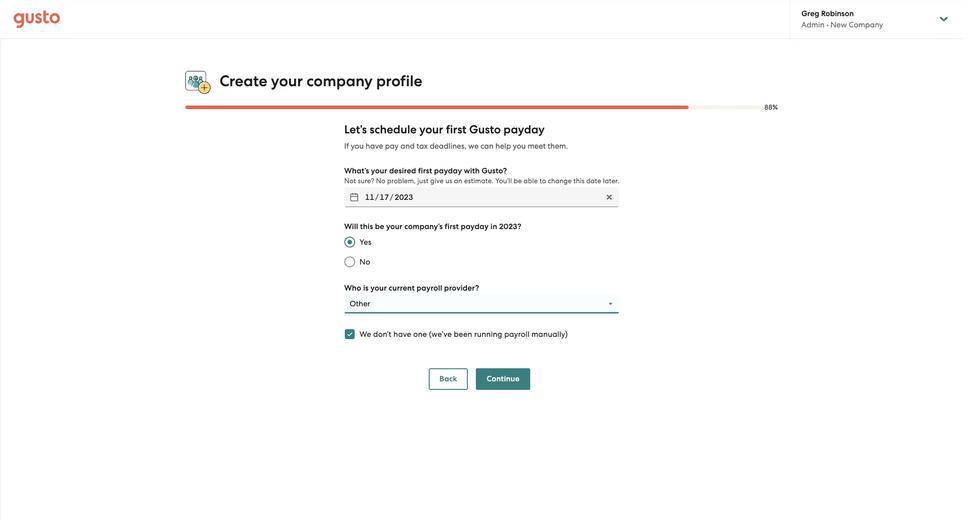 Task type: vqa. For each thing, say whether or not it's contained in the screenshot.
PAYROLL to the right
yes



Task type: describe. For each thing, give the bounding box(es) containing it.
will this be your company's first payday in 2023?
[[345, 222, 522, 232]]

an
[[454, 177, 463, 185]]

what's your desired first payday with gusto? not sure? no problem, just give us an estimate. you'll be able to change this date later.
[[345, 166, 620, 185]]

greg robinson admin • new company
[[802, 9, 884, 29]]

deadlines,
[[430, 142, 467, 151]]

you'll
[[496, 177, 512, 185]]

1 vertical spatial no
[[360, 258, 371, 267]]

We don't have one (we've been running payroll manually) checkbox
[[340, 325, 360, 344]]

continue button
[[476, 369, 531, 390]]

2023?
[[500, 222, 522, 232]]

1 you from the left
[[351, 142, 364, 151]]

this inside the what's your desired first payday with gusto? not sure? no problem, just give us an estimate. you'll be able to change this date later.
[[574, 177, 585, 185]]

manually)
[[532, 330, 568, 339]]

88%
[[765, 103, 779, 112]]

create
[[220, 72, 268, 90]]

your right is
[[371, 284, 387, 293]]

problem,
[[388, 177, 416, 185]]

company's
[[405, 222, 443, 232]]

new
[[831, 20, 848, 29]]

home image
[[13, 10, 60, 28]]

current
[[389, 284, 415, 293]]

running
[[475, 330, 503, 339]]

and
[[401, 142, 415, 151]]

have for don't
[[394, 330, 412, 339]]

to
[[540, 177, 547, 185]]

will
[[345, 222, 359, 232]]

if you have pay and tax deadlines, we can help you meet them.
[[345, 142, 568, 151]]

let's schedule your first gusto payday
[[345, 123, 545, 137]]

is
[[364, 284, 369, 293]]

Year (yyyy) field
[[394, 190, 415, 205]]

pay
[[385, 142, 399, 151]]

your up tax
[[420, 123, 444, 137]]

schedule
[[370, 123, 417, 137]]

meet
[[528, 142, 546, 151]]

change
[[548, 177, 572, 185]]

later.
[[604, 177, 620, 185]]

•
[[827, 20, 829, 29]]

1 vertical spatial payroll
[[505, 330, 530, 339]]

we
[[360, 330, 372, 339]]

Yes radio
[[340, 232, 360, 252]]

2 / from the left
[[390, 193, 394, 202]]

0 horizontal spatial payroll
[[417, 284, 443, 293]]

if
[[345, 142, 349, 151]]

company
[[307, 72, 373, 90]]



Task type: locate. For each thing, give the bounding box(es) containing it.
0 vertical spatial payday
[[504, 123, 545, 137]]

estimate.
[[465, 177, 494, 185]]

able
[[524, 177, 538, 185]]

1 vertical spatial payday
[[435, 166, 462, 176]]

let's
[[345, 123, 367, 137]]

tax
[[417, 142, 428, 151]]

you
[[351, 142, 364, 151], [513, 142, 526, 151]]

just
[[418, 177, 429, 185]]

back link
[[429, 369, 468, 390]]

help
[[496, 142, 512, 151]]

1 horizontal spatial have
[[394, 330, 412, 339]]

provider?
[[445, 284, 480, 293]]

what's
[[345, 166, 369, 176]]

back
[[440, 374, 458, 384]]

not
[[345, 177, 356, 185]]

payday up meet on the top of page
[[504, 123, 545, 137]]

2 vertical spatial first
[[445, 222, 459, 232]]

be right will
[[375, 222, 385, 232]]

payroll right current
[[417, 284, 443, 293]]

1 vertical spatial first
[[418, 166, 433, 176]]

greg
[[802, 9, 820, 18]]

you right help
[[513, 142, 526, 151]]

be
[[514, 177, 522, 185], [375, 222, 385, 232]]

0 horizontal spatial /
[[376, 193, 379, 202]]

0 vertical spatial first
[[446, 123, 467, 137]]

first
[[446, 123, 467, 137], [418, 166, 433, 176], [445, 222, 459, 232]]

/
[[376, 193, 379, 202], [390, 193, 394, 202]]

your up sure?
[[371, 166, 388, 176]]

this
[[574, 177, 585, 185], [360, 222, 373, 232]]

us
[[446, 177, 453, 185]]

payday left in
[[461, 222, 489, 232]]

0 vertical spatial be
[[514, 177, 522, 185]]

1 horizontal spatial this
[[574, 177, 585, 185]]

them.
[[548, 142, 568, 151]]

2 vertical spatial payday
[[461, 222, 489, 232]]

desired
[[390, 166, 417, 176]]

this right will
[[360, 222, 373, 232]]

payroll
[[417, 284, 443, 293], [505, 330, 530, 339]]

company
[[850, 20, 884, 29]]

No radio
[[340, 252, 360, 272]]

robinson
[[822, 9, 855, 18]]

profile
[[377, 72, 423, 90]]

(we've
[[429, 330, 452, 339]]

payday up us at the top left of page
[[435, 166, 462, 176]]

first up if you have pay and tax deadlines, we can help you meet them.
[[446, 123, 467, 137]]

0 vertical spatial no
[[376, 177, 386, 185]]

we don't have one (we've been running payroll manually)
[[360, 330, 568, 339]]

this left date
[[574, 177, 585, 185]]

payday inside the what's your desired first payday with gusto? not sure? no problem, just give us an estimate. you'll be able to change this date later.
[[435, 166, 462, 176]]

1 vertical spatial be
[[375, 222, 385, 232]]

be left able
[[514, 177, 522, 185]]

who is your current payroll provider?
[[345, 284, 480, 293]]

1 horizontal spatial you
[[513, 142, 526, 151]]

0 vertical spatial payroll
[[417, 284, 443, 293]]

yes
[[360, 238, 372, 247]]

no inside the what's your desired first payday with gusto? not sure? no problem, just give us an estimate. you'll be able to change this date later.
[[376, 177, 386, 185]]

0 horizontal spatial be
[[375, 222, 385, 232]]

0 vertical spatial have
[[366, 142, 383, 151]]

0 vertical spatial this
[[574, 177, 585, 185]]

no right sure?
[[376, 177, 386, 185]]

don't
[[374, 330, 392, 339]]

no down yes
[[360, 258, 371, 267]]

payday
[[504, 123, 545, 137], [435, 166, 462, 176], [461, 222, 489, 232]]

first right company's at the top left
[[445, 222, 459, 232]]

have for you
[[366, 142, 383, 151]]

you right if on the left top of the page
[[351, 142, 364, 151]]

your inside the what's your desired first payday with gusto? not sure? no problem, just give us an estimate. you'll be able to change this date later.
[[371, 166, 388, 176]]

0 horizontal spatial this
[[360, 222, 373, 232]]

your right create
[[271, 72, 303, 90]]

your
[[271, 72, 303, 90], [420, 123, 444, 137], [371, 166, 388, 176], [387, 222, 403, 232], [371, 284, 387, 293]]

have left one
[[394, 330, 412, 339]]

0 horizontal spatial no
[[360, 258, 371, 267]]

no
[[376, 177, 386, 185], [360, 258, 371, 267]]

sure?
[[358, 177, 375, 185]]

in
[[491, 222, 498, 232]]

your left company's at the top left
[[387, 222, 403, 232]]

date
[[587, 177, 602, 185]]

1 horizontal spatial payroll
[[505, 330, 530, 339]]

Month (mm) field
[[364, 190, 376, 205]]

first for gusto
[[446, 123, 467, 137]]

continue
[[487, 374, 520, 384]]

1 / from the left
[[376, 193, 379, 202]]

can
[[481, 142, 494, 151]]

payroll right running
[[505, 330, 530, 339]]

have left pay on the left top of page
[[366, 142, 383, 151]]

1 horizontal spatial no
[[376, 177, 386, 185]]

1 horizontal spatial be
[[514, 177, 522, 185]]

one
[[414, 330, 427, 339]]

have
[[366, 142, 383, 151], [394, 330, 412, 339]]

1 horizontal spatial /
[[390, 193, 394, 202]]

1 vertical spatial this
[[360, 222, 373, 232]]

first up just
[[418, 166, 433, 176]]

gusto
[[470, 123, 501, 137]]

first for payday
[[418, 166, 433, 176]]

2 you from the left
[[513, 142, 526, 151]]

/ down the problem,
[[390, 193, 394, 202]]

admin
[[802, 20, 825, 29]]

Day (dd) field
[[379, 190, 390, 205]]

first inside the what's your desired first payday with gusto? not sure? no problem, just give us an estimate. you'll be able to change this date later.
[[418, 166, 433, 176]]

0 horizontal spatial have
[[366, 142, 383, 151]]

we
[[469, 142, 479, 151]]

with
[[464, 166, 480, 176]]

been
[[454, 330, 473, 339]]

gusto?
[[482, 166, 508, 176]]

/ left year (yyyy) field
[[376, 193, 379, 202]]

1 vertical spatial have
[[394, 330, 412, 339]]

who
[[345, 284, 362, 293]]

give
[[431, 177, 444, 185]]

0 horizontal spatial you
[[351, 142, 364, 151]]

be inside the what's your desired first payday with gusto? not sure? no problem, just give us an estimate. you'll be able to change this date later.
[[514, 177, 522, 185]]

create your company profile
[[220, 72, 423, 90]]



